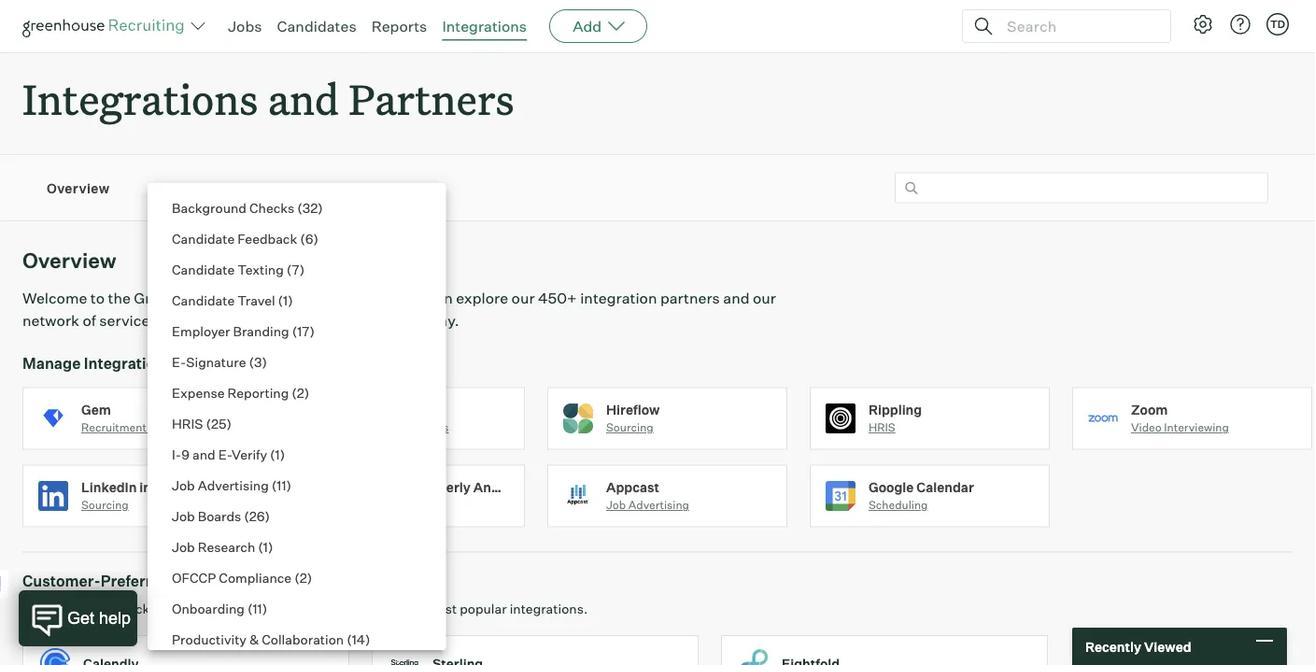Task type: vqa. For each thing, say whether or not it's contained in the screenshot.
6.
no



Task type: locate. For each thing, give the bounding box(es) containing it.
2 vertical spatial and
[[192, 446, 215, 462]]

1 horizontal spatial 1
[[275, 446, 280, 462]]

job up ofccp
[[172, 538, 195, 555]]

checks for background checks ( 32 )
[[249, 199, 295, 216]]

integrations
[[442, 17, 527, 35], [22, 71, 258, 126], [147, 180, 226, 196], [84, 354, 173, 372]]

your
[[57, 601, 84, 617]]

a
[[373, 311, 381, 330]]

1 horizontal spatial 11
[[277, 477, 286, 493]]

background inside "menu"
[[172, 199, 247, 216]]

service
[[282, 180, 331, 196]]

25
[[211, 415, 227, 432]]

0 horizontal spatial 1
[[263, 538, 268, 555]]

) for background checks ( 32 )
[[318, 199, 323, 216]]

hris down rippling
[[869, 421, 895, 435]]

( right branding
[[292, 323, 297, 339]]

advertising
[[198, 477, 269, 493], [628, 498, 689, 512]]

0 horizontal spatial e-
[[172, 354, 186, 370]]

appcast
[[606, 479, 659, 495]]

partners right service
[[335, 180, 391, 196]]

1 horizontal spatial and
[[268, 71, 339, 126]]

) for employer branding ( 17 )
[[310, 323, 315, 339]]

0 vertical spatial partners
[[349, 71, 514, 126]]

0 vertical spatial checks
[[249, 199, 295, 216]]

background checks
[[344, 421, 449, 435]]

) for expense reporting ( 2 )
[[304, 384, 309, 401]]

explore
[[456, 289, 508, 307]]

( for advertising
[[272, 477, 277, 493]]

2 vertical spatial 1
[[263, 538, 268, 555]]

checks
[[249, 199, 295, 216], [410, 421, 449, 435]]

0 vertical spatial e-
[[172, 354, 186, 370]]

sourcing inside linkedin integrations sourcing
[[81, 498, 129, 512]]

1 right verify
[[275, 446, 280, 462]]

0 horizontal spatial background
[[172, 199, 247, 216]]

checks up (formerly
[[410, 421, 449, 435]]

and
[[268, 71, 339, 126], [723, 289, 750, 307], [192, 446, 215, 462]]

partners
[[660, 289, 720, 307], [255, 311, 315, 330]]

( down 26
[[258, 538, 263, 555]]

checks up feedback
[[249, 199, 295, 216]]

0 vertical spatial sourcing
[[606, 421, 654, 435]]

manage integrations
[[22, 354, 173, 372]]

integrations down service
[[84, 354, 173, 372]]

job research ( 1 )
[[172, 538, 273, 555]]

click
[[384, 311, 416, 330]]

candidate up partners.
[[172, 292, 235, 308]]

1 vertical spatial candidate
[[172, 261, 235, 277]]

background up candidate feedback ( 6 )
[[172, 199, 247, 216]]

advertising down appcast at the bottom of the page
[[628, 498, 689, 512]]

1 right travel
[[283, 292, 288, 308]]

1 vertical spatial background
[[344, 421, 408, 435]]

2 horizontal spatial and
[[723, 289, 750, 307]]

1 for candidate travel ( 1 )
[[283, 292, 288, 308]]

configure image
[[1192, 13, 1214, 35]]

( right texting
[[287, 261, 292, 277]]

0 horizontal spatial sourcing
[[81, 498, 129, 512]]

integrations
[[139, 479, 217, 495]]

e- down the 25
[[218, 446, 232, 462]]

3 candidate from the top
[[172, 292, 235, 308]]

( down service
[[297, 199, 302, 216]]

appcast job advertising
[[606, 479, 689, 512]]

0 horizontal spatial checks
[[249, 199, 295, 216]]

0 horizontal spatial partners
[[255, 311, 315, 330]]

( down expense on the bottom of the page
[[206, 415, 211, 432]]

candidate up candidate texting ( 7 )
[[172, 230, 235, 247]]

popular
[[460, 601, 507, 617]]

) for e-signature ( 3 )
[[262, 354, 267, 370]]

reports
[[371, 17, 427, 35]]

1 vertical spatial integrations link
[[147, 179, 226, 197]]

candidate for candidate feedback ( 6 )
[[172, 230, 235, 247]]

job down appcast at the bottom of the page
[[606, 498, 626, 512]]

background up wellfound
[[344, 421, 408, 435]]

sourcing down hireflow
[[606, 421, 654, 435]]

2 up build your tech stack with guidance, selecting from our customers most popular integrations.
[[299, 569, 307, 586]]

integrations up the background checks ( 32 ) at the left of the page
[[147, 180, 226, 196]]

( right 'boards'
[[244, 508, 249, 524]]

integrations right reports
[[442, 17, 527, 35]]

2 for ofccp compliance ( 2 )
[[299, 569, 307, 586]]

sourcing down linkedin
[[81, 498, 129, 512]]

integrations link up the background checks ( 32 ) at the left of the page
[[147, 179, 226, 197]]

service
[[99, 311, 150, 330]]

2 right the reporting
[[297, 384, 304, 401]]

( up build your tech stack with guidance, selecting from our customers most popular integrations.
[[294, 569, 299, 586]]

viewed
[[1144, 638, 1191, 655]]

overview
[[47, 180, 110, 196], [22, 248, 117, 273]]

recruitment
[[81, 421, 147, 435]]

partners down reports
[[349, 71, 514, 126]]

the
[[108, 289, 131, 307]]

0 horizontal spatial 11
[[253, 600, 262, 616]]

checks inside "menu"
[[249, 199, 295, 216]]

checks for background checks
[[410, 421, 449, 435]]

preferred
[[101, 572, 170, 590]]

research
[[198, 538, 255, 555]]

1 candidate from the top
[[172, 230, 235, 247]]

( down i-9 and e-verify ( 1 )
[[272, 477, 277, 493]]

candidate travel ( 1 )
[[172, 292, 293, 308]]

1 vertical spatial checks
[[410, 421, 449, 435]]

0 horizontal spatial and
[[192, 446, 215, 462]]

1 horizontal spatial integrations link
[[442, 17, 527, 35]]

wellfound
[[344, 479, 408, 495]]

job down integrations
[[172, 508, 195, 524]]

( right travel
[[278, 292, 283, 308]]

2
[[297, 384, 304, 401], [299, 569, 307, 586]]

) for job research ( 1 )
[[268, 538, 273, 555]]

integrations and partners
[[22, 71, 514, 126]]

build your tech stack with guidance, selecting from our customers most popular integrations.
[[22, 601, 588, 617]]

1
[[283, 292, 288, 308], [275, 446, 280, 462], [263, 538, 268, 555]]

Search text field
[[1002, 13, 1154, 40]]

7
[[292, 261, 300, 277]]

new
[[221, 311, 252, 330]]

2 horizontal spatial 1
[[283, 292, 288, 308]]

0 vertical spatial and
[[268, 71, 339, 126]]

1 vertical spatial partners
[[255, 311, 315, 330]]

candidate
[[172, 230, 235, 247], [172, 261, 235, 277], [172, 292, 235, 308]]

0 vertical spatial partners
[[660, 289, 720, 307]]

with
[[152, 601, 179, 617]]

( up the reporting
[[249, 354, 254, 370]]

ofccp compliance ( 2 )
[[172, 569, 312, 586]]

11 down compliance
[[253, 600, 262, 616]]

0 vertical spatial background
[[172, 199, 247, 216]]

( for travel
[[278, 292, 283, 308]]

advertising down i-9 and e-verify ( 1 )
[[198, 477, 269, 493]]

) for candidate texting ( 7 )
[[300, 261, 305, 277]]

overview link
[[47, 179, 110, 197]]

( down 32
[[300, 230, 305, 247]]

hris up 9
[[172, 415, 203, 432]]

partners down "partnerships"
[[255, 311, 315, 330]]

&
[[249, 631, 259, 647]]

wellfound (formerly angellist talent) link
[[285, 465, 583, 542]]

customers
[[358, 601, 423, 617]]

11
[[277, 477, 286, 493], [253, 600, 262, 616]]

1 horizontal spatial partners
[[660, 289, 720, 307]]

boards
[[198, 508, 241, 524]]

0 vertical spatial integrations link
[[442, 17, 527, 35]]

candidate for candidate texting ( 7 )
[[172, 261, 235, 277]]

1 horizontal spatial hris
[[869, 421, 895, 435]]

branding
[[233, 323, 289, 339]]

of
[[83, 311, 96, 330]]

job down 9
[[172, 477, 195, 493]]

productivity & collaboration ( 14 )
[[172, 631, 370, 647]]

guidance,
[[181, 601, 242, 617]]

video
[[1131, 421, 1162, 435]]

expense reporting ( 2 )
[[172, 384, 309, 401]]

integrations link right reports
[[442, 17, 527, 35]]

11 down i-9 and e-verify ( 1 )
[[277, 477, 286, 493]]

partners
[[349, 71, 514, 126], [335, 180, 391, 196], [173, 572, 236, 590]]

2 candidate from the top
[[172, 261, 235, 277]]

greenhouse recruiting image
[[22, 15, 191, 37]]

(formerly
[[411, 479, 471, 495]]

away.
[[420, 311, 459, 330]]

integrations.
[[510, 601, 588, 617]]

0 horizontal spatial advertising
[[198, 477, 269, 493]]

1 vertical spatial e-
[[218, 446, 232, 462]]

partners for customer-preferred partners
[[173, 572, 236, 590]]

1 vertical spatial advertising
[[628, 498, 689, 512]]

0 vertical spatial overview
[[47, 180, 110, 196]]

marketing
[[149, 421, 202, 435]]

0 vertical spatial 2
[[297, 384, 304, 401]]

signature
[[186, 354, 246, 370]]

linkedin integrations sourcing
[[81, 479, 217, 512]]

17
[[297, 323, 310, 339]]

( up &
[[248, 600, 253, 616]]

1 horizontal spatial background
[[344, 421, 408, 435]]

)
[[318, 199, 323, 216], [313, 230, 319, 247], [300, 261, 305, 277], [288, 292, 293, 308], [310, 323, 315, 339], [262, 354, 267, 370], [304, 384, 309, 401], [227, 415, 232, 432], [280, 446, 285, 462], [286, 477, 291, 493], [265, 508, 270, 524], [268, 538, 273, 555], [307, 569, 312, 586], [262, 600, 267, 616], [365, 631, 370, 647]]

( for checks
[[297, 199, 302, 216]]

e-
[[172, 354, 186, 370], [218, 446, 232, 462]]

menu
[[148, 183, 435, 665]]

i-
[[172, 446, 181, 462]]

0 vertical spatial 1
[[283, 292, 288, 308]]

0 vertical spatial advertising
[[198, 477, 269, 493]]

candidate up greenhouse
[[172, 261, 235, 277]]

partners right integration at left top
[[660, 289, 720, 307]]

gem recruitment marketing
[[81, 401, 202, 435]]

candidates
[[277, 17, 356, 35]]

customer-
[[22, 572, 101, 590]]

google
[[869, 479, 914, 495]]

checks inside the background checks "link"
[[410, 421, 449, 435]]

can
[[428, 289, 453, 307]]

( for signature
[[249, 354, 254, 370]]

and inside "menu"
[[192, 446, 215, 462]]

selecting
[[245, 601, 301, 617]]

1 vertical spatial 2
[[299, 569, 307, 586]]

1 horizontal spatial checks
[[410, 421, 449, 435]]

background
[[172, 199, 247, 216], [344, 421, 408, 435]]

and inside welcome to the greenhouse partnerships page where you can explore our 450+ integration partners and our network of service partners. new partners are just a click away.
[[723, 289, 750, 307]]

2 vertical spatial partners
[[173, 572, 236, 590]]

None text field
[[895, 173, 1268, 203]]

1 horizontal spatial sourcing
[[606, 421, 654, 435]]

1 horizontal spatial advertising
[[628, 498, 689, 512]]

verify
[[232, 446, 267, 462]]

( for research
[[258, 538, 263, 555]]

1 vertical spatial sourcing
[[81, 498, 129, 512]]

partners up onboarding
[[173, 572, 236, 590]]

2 vertical spatial candidate
[[172, 292, 235, 308]]

1 vertical spatial and
[[723, 289, 750, 307]]

( right the reporting
[[292, 384, 297, 401]]

) for ofccp compliance ( 2 )
[[307, 569, 312, 586]]

e- up expense on the bottom of the page
[[172, 354, 186, 370]]

( right collaboration
[[347, 631, 352, 647]]

0 vertical spatial candidate
[[172, 230, 235, 247]]

recently
[[1085, 638, 1141, 655]]

background inside the background checks "link"
[[344, 421, 408, 435]]

0 horizontal spatial hris
[[172, 415, 203, 432]]

1 down 26
[[263, 538, 268, 555]]



Task type: describe. For each thing, give the bounding box(es) containing it.
) for candidate feedback ( 6 )
[[313, 230, 319, 247]]

1 vertical spatial 11
[[253, 600, 262, 616]]

partners.
[[153, 311, 217, 330]]

26
[[249, 508, 265, 524]]

jobs
[[228, 17, 262, 35]]

( right verify
[[270, 446, 275, 462]]

( for compliance
[[294, 569, 299, 586]]

advertising inside "menu"
[[198, 477, 269, 493]]

450+
[[538, 289, 577, 307]]

advertising inside appcast job advertising
[[628, 498, 689, 512]]

1 for job research ( 1 )
[[263, 538, 268, 555]]

add
[[573, 17, 602, 35]]

angellist
[[473, 479, 535, 495]]

job for job research ( 1 )
[[172, 538, 195, 555]]

2 horizontal spatial our
[[753, 289, 776, 307]]

add button
[[549, 9, 647, 43]]

hris inside rippling hris
[[869, 421, 895, 435]]

travel
[[238, 292, 275, 308]]

build
[[22, 601, 54, 617]]

service partners
[[282, 180, 391, 196]]

hris ( 25 )
[[172, 415, 232, 432]]

( for boards
[[244, 508, 249, 524]]

interviewing
[[1164, 421, 1229, 435]]

expense
[[172, 384, 225, 401]]

0 horizontal spatial integrations link
[[147, 179, 226, 197]]

linkedin
[[81, 479, 137, 495]]

1 vertical spatial 1
[[275, 446, 280, 462]]

network
[[22, 311, 79, 330]]

collaboration
[[262, 631, 344, 647]]

onboarding
[[172, 600, 245, 616]]

feedback
[[238, 230, 297, 247]]

jobs link
[[228, 17, 262, 35]]

job for job advertising ( 11 )
[[172, 477, 195, 493]]

0 horizontal spatial our
[[335, 601, 355, 617]]

onboarding ( 11 )
[[172, 600, 267, 616]]

candidates link
[[277, 17, 356, 35]]

hireflow
[[606, 401, 660, 418]]

hireflow sourcing
[[606, 401, 660, 435]]

background for background checks
[[344, 421, 408, 435]]

1 vertical spatial partners
[[335, 180, 391, 196]]

32
[[302, 199, 318, 216]]

from
[[304, 601, 332, 617]]

) for candidate travel ( 1 )
[[288, 292, 293, 308]]

where
[[353, 289, 396, 307]]

job boards ( 26 )
[[172, 508, 270, 524]]

1 horizontal spatial our
[[511, 289, 535, 307]]

job for job boards ( 26 )
[[172, 508, 195, 524]]

welcome to the greenhouse partnerships page where you can explore our 450+ integration partners and our network of service partners. new partners are just a click away.
[[22, 289, 776, 330]]

0 vertical spatial 11
[[277, 477, 286, 493]]

menu containing background checks
[[148, 183, 435, 665]]

td button
[[1263, 9, 1293, 39]]

page
[[315, 289, 350, 307]]

to
[[90, 289, 105, 307]]

you
[[399, 289, 424, 307]]

hris inside "menu"
[[172, 415, 203, 432]]

most
[[426, 601, 457, 617]]

are
[[318, 311, 340, 330]]

candidate for candidate travel ( 1 )
[[172, 292, 235, 308]]

background for background checks ( 32 )
[[172, 199, 247, 216]]

scheduling
[[869, 498, 928, 512]]

talent)
[[538, 479, 583, 495]]

rippling hris
[[869, 401, 922, 435]]

google calendar scheduling
[[869, 479, 974, 512]]

job inside appcast job advertising
[[606, 498, 626, 512]]

just
[[343, 311, 369, 330]]

recently viewed
[[1085, 638, 1191, 655]]

integration
[[580, 289, 657, 307]]

partners for integrations and partners
[[349, 71, 514, 126]]

i-9 and e-verify ( 1 )
[[172, 446, 285, 462]]

employer
[[172, 323, 230, 339]]

6
[[305, 230, 313, 247]]

candidate feedback ( 6 )
[[172, 230, 319, 247]]

rippling
[[869, 401, 922, 418]]

service partners link
[[282, 179, 391, 197]]

greenhouse
[[134, 289, 219, 307]]

td
[[1270, 18, 1285, 30]]

( for reporting
[[292, 384, 297, 401]]

compliance
[[219, 569, 292, 586]]

) for job advertising ( 11 )
[[286, 477, 291, 493]]

( for branding
[[292, 323, 297, 339]]

manage
[[22, 354, 81, 372]]

background checks ( 32 )
[[172, 199, 323, 216]]

gem
[[81, 401, 111, 418]]

welcome
[[22, 289, 87, 307]]

wellfound (formerly angellist talent)
[[344, 479, 583, 495]]

stack
[[117, 601, 150, 617]]

14
[[352, 631, 365, 647]]

job advertising ( 11 )
[[172, 477, 291, 493]]

candidate texting ( 7 )
[[172, 261, 305, 277]]

zoom
[[1131, 401, 1168, 418]]

) for job boards ( 26 )
[[265, 508, 270, 524]]

background checks link
[[285, 387, 547, 465]]

1 horizontal spatial e-
[[218, 446, 232, 462]]

sourcing inside hireflow sourcing
[[606, 421, 654, 435]]

( for feedback
[[300, 230, 305, 247]]

( for texting
[[287, 261, 292, 277]]

reports link
[[371, 17, 427, 35]]

2 for expense reporting ( 2 )
[[297, 384, 304, 401]]

productivity
[[172, 631, 247, 647]]

1 vertical spatial overview
[[22, 248, 117, 273]]

integrations down greenhouse recruiting image
[[22, 71, 258, 126]]

e-signature ( 3 )
[[172, 354, 267, 370]]



